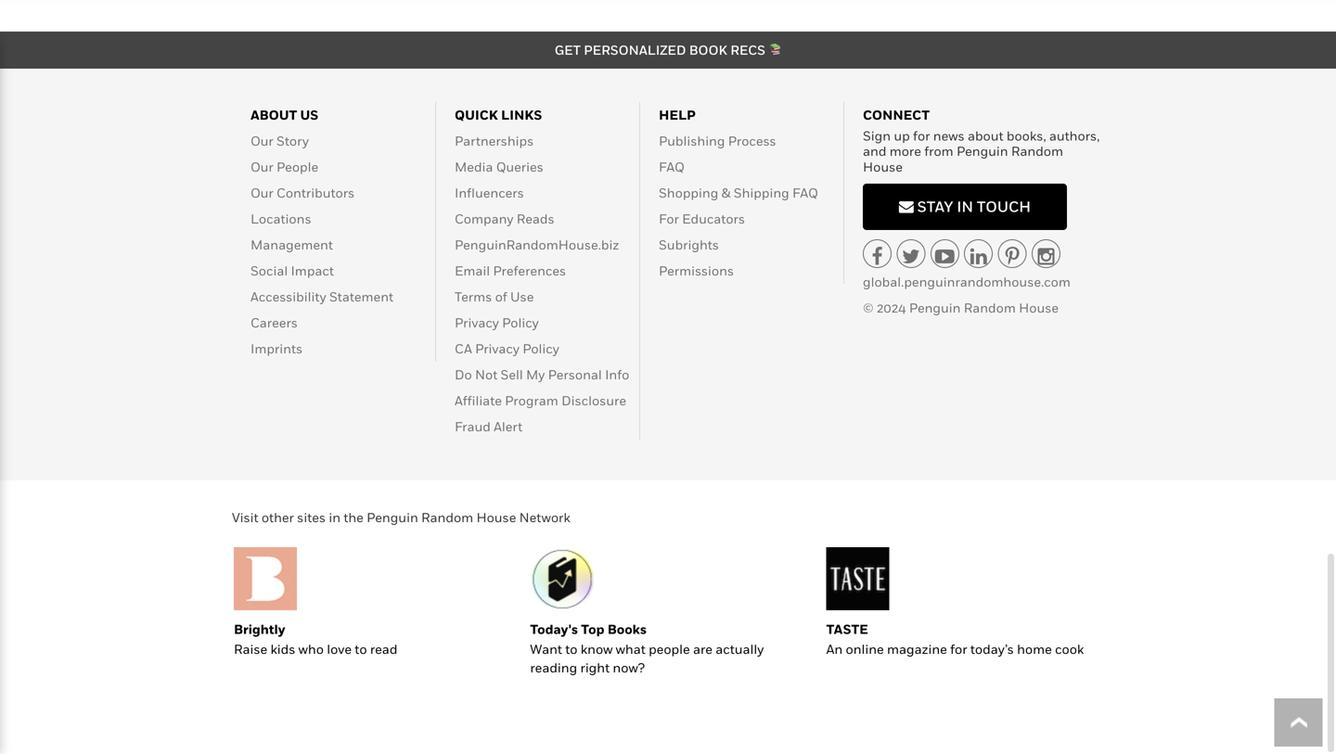 Task type: vqa. For each thing, say whether or not it's contained in the screenshot.
Careers
yes



Task type: locate. For each thing, give the bounding box(es) containing it.
2 vertical spatial house
[[477, 510, 516, 525]]

policy up do not sell my personal info
[[523, 341, 560, 356]]

raise
[[234, 642, 267, 657]]

stay in touch
[[914, 198, 1031, 216]]

love
[[327, 642, 352, 657]]

privacy down terms
[[455, 315, 499, 330]]

0 vertical spatial policy
[[502, 315, 539, 330]]

our up locations
[[251, 185, 274, 200]]

policy down the 'use'
[[502, 315, 539, 330]]

our for our contributors
[[251, 185, 274, 200]]

0 horizontal spatial in
[[329, 510, 341, 525]]

visit
[[232, 510, 259, 525]]

for
[[659, 211, 679, 226]]

books,
[[1007, 128, 1047, 143]]

0 horizontal spatial faq
[[659, 159, 685, 174]]

visit us on facebook image
[[872, 247, 883, 267]]

want
[[530, 642, 563, 657]]

for
[[913, 128, 931, 143], [951, 642, 968, 657]]

house left network
[[477, 510, 516, 525]]

now?
[[613, 660, 645, 676]]

fraud alert
[[455, 419, 523, 434]]

1 horizontal spatial for
[[951, 642, 968, 657]]

3 our from the top
[[251, 185, 274, 200]]

1 vertical spatial our
[[251, 159, 274, 174]]

not
[[475, 367, 498, 382]]

penguin inside the connect sign up for news about books, authors, and more from penguin random house
[[957, 143, 1009, 159]]

2 vertical spatial penguin
[[367, 510, 418, 525]]

of
[[495, 289, 508, 304]]

0 vertical spatial our
[[251, 133, 274, 148]]

cook
[[1056, 642, 1085, 657]]

0 horizontal spatial house
[[477, 510, 516, 525]]

faq
[[659, 159, 685, 174], [793, 185, 819, 200]]

statement
[[330, 289, 394, 304]]

0 vertical spatial for
[[913, 128, 931, 143]]

our people link
[[251, 159, 319, 174]]

1 vertical spatial policy
[[523, 341, 560, 356]]

read
[[370, 642, 398, 657]]

0 vertical spatial penguin
[[957, 143, 1009, 159]]

2 horizontal spatial house
[[1019, 300, 1059, 316]]

0 vertical spatial house
[[863, 159, 903, 174]]

us
[[300, 107, 319, 122]]

social
[[251, 263, 288, 278]]

sell
[[501, 367, 523, 382]]

2 our from the top
[[251, 159, 274, 174]]

affiliate
[[455, 393, 502, 408]]

1 our from the top
[[251, 133, 274, 148]]

in right stay
[[957, 198, 974, 216]]

1 horizontal spatial in
[[957, 198, 974, 216]]

2 to from the left
[[566, 642, 578, 657]]

stay in touch button
[[863, 184, 1068, 230]]

1 vertical spatial for
[[951, 642, 968, 657]]

to left 'know'
[[566, 642, 578, 657]]

taste
[[827, 622, 869, 637]]

get personalized book recs 📚 link
[[555, 42, 782, 57]]

educators
[[682, 211, 745, 226]]

2 vertical spatial our
[[251, 185, 274, 200]]

privacy policy link
[[455, 315, 539, 330]]

privacy down privacy policy link
[[475, 341, 520, 356]]

locations
[[251, 211, 312, 226]]

1 vertical spatial in
[[329, 510, 341, 525]]

imprints link
[[251, 341, 303, 356]]

brightly raise kids who love to read
[[234, 622, 398, 657]]

an online magazine for today's home cook image
[[827, 547, 890, 611]]

our down our story link
[[251, 159, 274, 174]]

publishing process link
[[659, 133, 777, 148]]

my
[[526, 367, 545, 382]]

faq up shopping
[[659, 159, 685, 174]]

global.penguinrandomhouse.com
[[863, 274, 1071, 290]]

about us
[[251, 107, 319, 122]]

house down visit us on instagram image
[[1019, 300, 1059, 316]]

0 horizontal spatial for
[[913, 128, 931, 143]]

penguin
[[957, 143, 1009, 159], [910, 300, 961, 316], [367, 510, 418, 525]]

0 horizontal spatial to
[[355, 642, 367, 657]]

other
[[262, 510, 294, 525]]

1 to from the left
[[355, 642, 367, 657]]

house
[[863, 159, 903, 174], [1019, 300, 1059, 316], [477, 510, 516, 525]]

more
[[890, 143, 922, 159]]

company reads link
[[455, 211, 555, 226]]

today's
[[971, 642, 1014, 657]]

raise kids who love to read image
[[234, 547, 297, 611]]

email
[[455, 263, 490, 278]]

locations link
[[251, 211, 312, 226]]

1 horizontal spatial to
[[566, 642, 578, 657]]

penguin down about
[[957, 143, 1009, 159]]

terms
[[455, 289, 492, 304]]

alert
[[494, 419, 523, 434]]

privacy
[[455, 315, 499, 330], [475, 341, 520, 356]]

personalized
[[584, 42, 686, 57]]

management
[[251, 237, 333, 252]]

ca
[[455, 341, 472, 356]]

book
[[690, 42, 728, 57]]

house down and
[[863, 159, 903, 174]]

visit us on pinterest image
[[1006, 247, 1020, 267]]

company
[[455, 211, 514, 226]]

for left today's
[[951, 642, 968, 657]]

online
[[846, 642, 884, 657]]

0 vertical spatial privacy
[[455, 315, 499, 330]]

1 vertical spatial house
[[1019, 300, 1059, 316]]

management link
[[251, 237, 333, 252]]

1 horizontal spatial house
[[863, 159, 903, 174]]

disclosure
[[562, 393, 627, 408]]

to
[[355, 642, 367, 657], [566, 642, 578, 657]]

story
[[277, 133, 309, 148]]

penguin down global.penguinrandomhouse.com link
[[910, 300, 961, 316]]

permissions
[[659, 263, 734, 278]]

do
[[455, 367, 472, 382]]

connect
[[863, 107, 930, 122]]

for right up
[[913, 128, 931, 143]]

0 vertical spatial random
[[1012, 143, 1064, 159]]

who
[[299, 642, 324, 657]]

ca privacy policy
[[455, 341, 560, 356]]

in
[[957, 198, 974, 216], [329, 510, 341, 525]]

accessibility
[[251, 289, 326, 304]]

to inside today's top books want to know what people are actually reading right now?
[[566, 642, 578, 657]]

email preferences
[[455, 263, 566, 278]]

to right love
[[355, 642, 367, 657]]

fraud
[[455, 419, 491, 434]]

1 vertical spatial faq
[[793, 185, 819, 200]]

recs
[[731, 42, 766, 57]]

penguin right the
[[367, 510, 418, 525]]

our down about
[[251, 133, 274, 148]]

contributors
[[277, 185, 355, 200]]

penguinrandomhouse.biz link
[[455, 237, 619, 252]]

faq right shipping
[[793, 185, 819, 200]]

preferences
[[493, 263, 566, 278]]

visit us on youtube image
[[936, 247, 955, 267]]

in left the
[[329, 510, 341, 525]]

0 vertical spatial in
[[957, 198, 974, 216]]

queries
[[496, 159, 544, 174]]

today's top books image
[[530, 547, 593, 611]]



Task type: describe. For each thing, give the bounding box(es) containing it.
brightly
[[234, 622, 286, 637]]

links
[[501, 107, 542, 122]]

network
[[520, 510, 571, 525]]

publishing process
[[659, 133, 777, 148]]

visit us on linkedin image
[[971, 247, 987, 267]]

for educators
[[659, 211, 745, 226]]

about us link
[[251, 107, 319, 122]]

penguinrandomhouse.biz
[[455, 237, 619, 252]]

our for our people
[[251, 159, 274, 174]]

visit us on instagram image
[[1038, 247, 1055, 267]]

books
[[608, 622, 647, 637]]

news
[[934, 128, 965, 143]]

media queries link
[[455, 159, 544, 174]]

people
[[649, 642, 690, 657]]

house inside the connect sign up for news about books, authors, and more from penguin random house
[[863, 159, 903, 174]]

up
[[894, 128, 910, 143]]

for inside taste an online magazine for today's home cook
[[951, 642, 968, 657]]

partnerships link
[[455, 133, 534, 148]]

permissions link
[[659, 263, 734, 278]]

partnerships
[[455, 133, 534, 148]]

from
[[925, 143, 954, 159]]

shopping & shipping faq link
[[659, 185, 819, 200]]

home
[[1018, 642, 1052, 657]]

terms of use
[[455, 289, 534, 304]]

1 vertical spatial privacy
[[475, 341, 520, 356]]

our contributors
[[251, 185, 355, 200]]

the
[[344, 510, 364, 525]]

our story link
[[251, 133, 309, 148]]

email preferences link
[[455, 263, 566, 278]]

our story
[[251, 133, 309, 148]]

careers
[[251, 315, 298, 330]]

reading
[[530, 660, 578, 676]]

fraud alert link
[[455, 419, 523, 434]]

know
[[581, 642, 613, 657]]

info
[[605, 367, 630, 382]]

quick links
[[455, 107, 542, 122]]

reads
[[517, 211, 555, 226]]

stay
[[918, 198, 954, 216]]

are
[[693, 642, 713, 657]]

1 vertical spatial random
[[964, 300, 1016, 316]]

📚
[[769, 42, 782, 57]]

©
[[863, 300, 874, 316]]

for inside the connect sign up for news about books, authors, and more from penguin random house
[[913, 128, 931, 143]]

media
[[455, 159, 493, 174]]

program
[[505, 393, 559, 408]]

people
[[277, 159, 319, 174]]

in inside 'popup button'
[[957, 198, 974, 216]]

top
[[581, 622, 605, 637]]

right
[[581, 660, 610, 676]]

our people
[[251, 159, 319, 174]]

visit other sites in the penguin random house network
[[232, 510, 571, 525]]

today's
[[530, 622, 578, 637]]

envelope image
[[899, 200, 914, 215]]

shopping
[[659, 185, 719, 200]]

our for our story
[[251, 133, 274, 148]]

sign
[[863, 128, 891, 143]]

publishing
[[659, 133, 725, 148]]

connect sign up for news about books, authors, and more from penguin random house
[[863, 107, 1100, 174]]

today's top books want to know what people are actually reading right now?
[[530, 622, 764, 676]]

process
[[728, 133, 777, 148]]

1 vertical spatial penguin
[[910, 300, 961, 316]]

get
[[555, 42, 581, 57]]

subrights
[[659, 237, 719, 252]]

2024
[[877, 300, 907, 316]]

1 horizontal spatial faq
[[793, 185, 819, 200]]

2 vertical spatial random
[[421, 510, 474, 525]]

affiliate program disclosure link
[[455, 393, 627, 408]]

0 vertical spatial faq
[[659, 159, 685, 174]]

ca privacy policy link
[[455, 341, 560, 356]]

personal
[[548, 367, 602, 382]]

do not sell my personal info link
[[455, 367, 630, 382]]

subrights link
[[659, 237, 719, 252]]

do not sell my personal info
[[455, 367, 630, 382]]

quick
[[455, 107, 498, 122]]

accessibility statement link
[[251, 289, 394, 304]]

visit us on twitter image
[[902, 247, 921, 267]]

social impact
[[251, 263, 334, 278]]

company reads
[[455, 211, 555, 226]]

privacy policy
[[455, 315, 539, 330]]

random inside the connect sign up for news about books, authors, and more from penguin random house
[[1012, 143, 1064, 159]]

affiliate program disclosure
[[455, 393, 627, 408]]

to inside brightly raise kids who love to read
[[355, 642, 367, 657]]

about
[[251, 107, 297, 122]]

influencers link
[[455, 185, 524, 200]]

authors,
[[1050, 128, 1100, 143]]

shopping & shipping faq
[[659, 185, 819, 200]]

our contributors link
[[251, 185, 355, 200]]

and
[[863, 143, 887, 159]]



